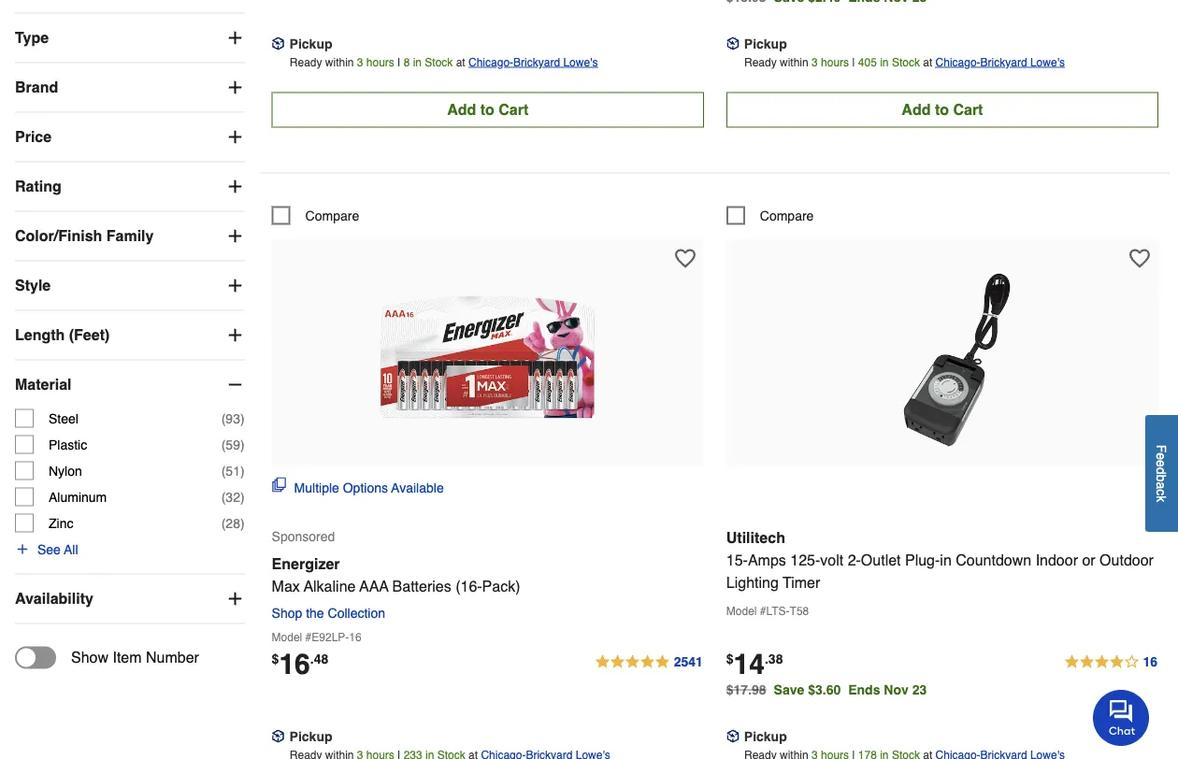 Task type: locate. For each thing, give the bounding box(es) containing it.
k
[[1154, 496, 1169, 502]]

2 add from the left
[[902, 101, 931, 118]]

d
[[1154, 467, 1169, 474]]

1 vertical spatial plus image
[[226, 326, 245, 345]]

$ for 14
[[726, 652, 734, 666]]

0 horizontal spatial at
[[456, 55, 465, 69]]

3 left 405
[[812, 55, 818, 69]]

pickup image
[[726, 730, 739, 743]]

3 for 8
[[357, 55, 363, 69]]

to
[[480, 101, 494, 118], [935, 101, 949, 118]]

5 ( from the top
[[221, 516, 226, 531]]

compare inside the 1000209817 element
[[305, 208, 359, 223]]

hours left 8
[[366, 55, 394, 69]]

| for 405
[[852, 55, 855, 69]]

ends nov 23 element for the savings save $3.60 element in the bottom of the page
[[848, 682, 934, 697]]

0 horizontal spatial cart
[[499, 101, 529, 118]]

1 lowe's from the left
[[563, 55, 598, 69]]

1 horizontal spatial cart
[[953, 101, 983, 118]]

model down shop
[[272, 630, 302, 644]]

multiple options available
[[294, 480, 444, 495]]

1 add from the left
[[447, 101, 476, 118]]

15-
[[726, 551, 748, 569]]

savings save $2.40 element
[[774, 0, 934, 4]]

chicago-brickyard lowe's button
[[468, 53, 598, 71], [936, 53, 1065, 71]]

) up 28
[[240, 489, 245, 504]]

plus image inside style button
[[226, 276, 245, 295]]

2 ready from the left
[[744, 55, 777, 69]]

5014300771 element
[[726, 206, 814, 225]]

plus image inside rating button
[[226, 177, 245, 196]]

1 horizontal spatial ready
[[744, 55, 777, 69]]

1 vertical spatial ends nov 23 element
[[848, 682, 934, 697]]

)
[[240, 411, 245, 426], [240, 437, 245, 452], [240, 463, 245, 478], [240, 489, 245, 504], [240, 516, 245, 531]]

| left 405
[[852, 55, 855, 69]]

0 horizontal spatial to
[[480, 101, 494, 118]]

32
[[226, 489, 240, 504]]

0 horizontal spatial chicago-
[[468, 55, 513, 69]]

plus image
[[226, 29, 245, 47], [226, 326, 245, 345]]

brickyard for ready within 3 hours | 405 in stock at chicago-brickyard lowe's
[[980, 55, 1027, 69]]

compare for the 1000209817 element
[[305, 208, 359, 223]]

ends nov 23 element
[[848, 0, 934, 4], [848, 682, 934, 697]]

show item number
[[71, 649, 199, 666]]

compare
[[305, 208, 359, 223], [760, 208, 814, 223]]

model down lighting in the right bottom of the page
[[726, 604, 757, 617]]

show item number element
[[15, 647, 199, 669]]

chicago- for 8
[[468, 55, 513, 69]]

2 to from the left
[[935, 101, 949, 118]]

hours
[[366, 55, 394, 69], [821, 55, 849, 69]]

0 horizontal spatial 16
[[279, 648, 310, 680]]

pickup
[[289, 36, 332, 51], [744, 36, 787, 51], [289, 729, 332, 744], [744, 729, 787, 744]]

$
[[272, 652, 279, 666], [726, 652, 734, 666]]

show
[[71, 649, 108, 666]]

brand
[[15, 79, 58, 96]]

rating
[[15, 178, 61, 195]]

1 horizontal spatial add to cart button
[[726, 92, 1158, 127]]

cart for 1st add to cart button from left
[[499, 101, 529, 118]]

was price $15.98 element
[[726, 0, 774, 4]]

type button
[[15, 14, 245, 62]]

to for second add to cart button from left
[[935, 101, 949, 118]]

93
[[226, 411, 240, 426]]

availability button
[[15, 575, 245, 623]]

add to cart button down ready within 3 hours | 8 in stock at chicago-brickyard lowe's
[[272, 92, 704, 127]]

multiple options available link
[[272, 477, 444, 497]]

|
[[398, 55, 400, 69], [852, 55, 855, 69]]

hours for 8
[[366, 55, 394, 69]]

1 horizontal spatial 3
[[812, 55, 818, 69]]

number
[[146, 649, 199, 666]]

1 horizontal spatial |
[[852, 55, 855, 69]]

1 ( from the top
[[221, 411, 226, 426]]

hours for 405
[[821, 55, 849, 69]]

2 $ from the left
[[726, 652, 734, 666]]

) down 32
[[240, 516, 245, 531]]

plus image inside brand button
[[226, 78, 245, 97]]

( down 32
[[221, 516, 226, 531]]

1 hours from the left
[[366, 55, 394, 69]]

color/finish
[[15, 227, 102, 244]]

1 horizontal spatial in
[[880, 55, 889, 69]]

length (feet) button
[[15, 311, 245, 359]]

0 horizontal spatial add to cart button
[[272, 92, 704, 127]]

1 horizontal spatial at
[[923, 55, 932, 69]]

1 horizontal spatial add to cart
[[902, 101, 983, 118]]

t58
[[790, 604, 809, 617]]

0 horizontal spatial hours
[[366, 55, 394, 69]]

to down ready within 3 hours | 8 in stock at chicago-brickyard lowe's
[[480, 101, 494, 118]]

pickup image
[[272, 37, 285, 50], [726, 37, 739, 50], [272, 730, 285, 743]]

2 add to cart from the left
[[902, 101, 983, 118]]

$ up the was price $17.98 element
[[726, 652, 734, 666]]

within left 405
[[780, 55, 808, 69]]

2 | from the left
[[852, 55, 855, 69]]

plus image inside color/finish family button
[[226, 227, 245, 245]]

plus image for type
[[226, 29, 245, 47]]

$ 16 .48
[[272, 648, 328, 680]]

1 horizontal spatial stock
[[892, 55, 920, 69]]

0 horizontal spatial stock
[[425, 55, 453, 69]]

add to cart down the ready within 3 hours | 405 in stock at chicago-brickyard lowe's
[[902, 101, 983, 118]]

0 horizontal spatial lowe's
[[563, 55, 598, 69]]

the
[[306, 605, 324, 620]]

brickyard for ready within 3 hours | 8 in stock at chicago-brickyard lowe's
[[513, 55, 560, 69]]

rating button
[[15, 162, 245, 211]]

stock right 405
[[892, 55, 920, 69]]

stock for 8
[[425, 55, 453, 69]]

1 horizontal spatial chicago-brickyard lowe's button
[[936, 53, 1065, 71]]

1 at from the left
[[456, 55, 465, 69]]

length
[[15, 326, 65, 344]]

cart down the ready within 3 hours | 405 in stock at chicago-brickyard lowe's
[[953, 101, 983, 118]]

5 ) from the top
[[240, 516, 245, 531]]

hours left 405
[[821, 55, 849, 69]]

in right 8
[[413, 55, 422, 69]]

(
[[221, 411, 226, 426], [221, 437, 226, 452], [221, 463, 226, 478], [221, 489, 226, 504], [221, 516, 226, 531]]

0 vertical spatial #
[[760, 604, 766, 617]]

$ inside $ 16 .48
[[272, 652, 279, 666]]

availability
[[15, 590, 93, 607]]

1 horizontal spatial to
[[935, 101, 949, 118]]

) for ( 59 )
[[240, 437, 245, 452]]

( up 59
[[221, 411, 226, 426]]

2 plus image from the top
[[226, 326, 245, 345]]

1 e from the top
[[1154, 453, 1169, 460]]

model # lts-t58
[[726, 604, 809, 617]]

chicago-brickyard lowe's button for ready within 3 hours | 405 in stock at chicago-brickyard lowe's
[[936, 53, 1065, 71]]

1 stock from the left
[[425, 55, 453, 69]]

4 ( from the top
[[221, 489, 226, 504]]

add to cart button
[[272, 92, 704, 127], [726, 92, 1158, 127]]

plus image
[[226, 78, 245, 97], [226, 128, 245, 146], [226, 177, 245, 196], [226, 227, 245, 245], [226, 276, 245, 295], [15, 542, 30, 557], [226, 590, 245, 608]]

# up ".48" in the bottom left of the page
[[305, 630, 312, 644]]

lowe's for ready within 3 hours | 8 in stock at chicago-brickyard lowe's
[[563, 55, 598, 69]]

1 3 from the left
[[357, 55, 363, 69]]

compare inside 5014300771 element
[[760, 208, 814, 223]]

add to cart for second add to cart button from left
[[902, 101, 983, 118]]

add to cart
[[447, 101, 529, 118], [902, 101, 983, 118]]

was price $17.98 element
[[726, 677, 774, 697]]

1 horizontal spatial lowe's
[[1030, 55, 1065, 69]]

2 within from the left
[[780, 55, 808, 69]]

plus image inside type button
[[226, 29, 245, 47]]

add to cart down ready within 3 hours | 8 in stock at chicago-brickyard lowe's
[[447, 101, 529, 118]]

1 chicago- from the left
[[468, 55, 513, 69]]

0 horizontal spatial within
[[325, 55, 354, 69]]

( for 32
[[221, 489, 226, 504]]

1 horizontal spatial compare
[[760, 208, 814, 223]]

( 32 )
[[221, 489, 245, 504]]

) up 32
[[240, 463, 245, 478]]

1 horizontal spatial within
[[780, 55, 808, 69]]

within left 8
[[325, 55, 354, 69]]

0 horizontal spatial ready
[[290, 55, 322, 69]]

color/finish family button
[[15, 212, 245, 260]]

model
[[726, 604, 757, 617], [272, 630, 302, 644]]

add to cart for 1st add to cart button from left
[[447, 101, 529, 118]]

0 horizontal spatial in
[[413, 55, 422, 69]]

0 horizontal spatial #
[[305, 630, 312, 644]]

plus image inside price button
[[226, 128, 245, 146]]

#
[[760, 604, 766, 617], [305, 630, 312, 644]]

( down 93
[[221, 437, 226, 452]]

2 lowe's from the left
[[1030, 55, 1065, 69]]

b
[[1154, 474, 1169, 482]]

chicago- right 405
[[936, 55, 980, 69]]

0 horizontal spatial add
[[447, 101, 476, 118]]

3 left 8
[[357, 55, 363, 69]]

) up 59
[[240, 411, 245, 426]]

0 horizontal spatial model
[[272, 630, 302, 644]]

2 cart from the left
[[953, 101, 983, 118]]

2 3 from the left
[[812, 55, 818, 69]]

16 up chat invite button image
[[1143, 654, 1158, 669]]

1 $ from the left
[[272, 652, 279, 666]]

lowe's for ready within 3 hours | 405 in stock at chicago-brickyard lowe's
[[1030, 55, 1065, 69]]

1 horizontal spatial brickyard
[[980, 55, 1027, 69]]

within
[[325, 55, 354, 69], [780, 55, 808, 69]]

0 horizontal spatial |
[[398, 55, 400, 69]]

) down 93
[[240, 437, 245, 452]]

1000209817 element
[[272, 206, 359, 225]]

stock right 8
[[425, 55, 453, 69]]

1 horizontal spatial $
[[726, 652, 734, 666]]

0 horizontal spatial brickyard
[[513, 55, 560, 69]]

0 horizontal spatial compare
[[305, 208, 359, 223]]

1 brickyard from the left
[[513, 55, 560, 69]]

3 for 405
[[812, 55, 818, 69]]

2 chicago-brickyard lowe's button from the left
[[936, 53, 1065, 71]]

model for model # e92lp-16
[[272, 630, 302, 644]]

at right 8
[[456, 55, 465, 69]]

$ inside the $ 14 .38
[[726, 652, 734, 666]]

1 cart from the left
[[499, 101, 529, 118]]

2 add to cart button from the left
[[726, 92, 1158, 127]]

2 ( from the top
[[221, 437, 226, 452]]

within for ready within 3 hours | 8 in stock at chicago-brickyard lowe's
[[325, 55, 354, 69]]

0 vertical spatial model
[[726, 604, 757, 617]]

at for 8
[[456, 55, 465, 69]]

add down the ready within 3 hours | 405 in stock at chicago-brickyard lowe's
[[902, 101, 931, 118]]

model # e92lp-16
[[272, 630, 362, 644]]

16 button
[[1063, 651, 1158, 673]]

in left countdown
[[940, 551, 952, 569]]

1 horizontal spatial hours
[[821, 55, 849, 69]]

$ for 16
[[272, 652, 279, 666]]

3 ( from the top
[[221, 463, 226, 478]]

within for ready within 3 hours | 405 in stock at chicago-brickyard lowe's
[[780, 55, 808, 69]]

1 ends nov 23 element from the top
[[848, 0, 934, 4]]

2 chicago- from the left
[[936, 55, 980, 69]]

cart for second add to cart button from left
[[953, 101, 983, 118]]

1 horizontal spatial chicago-
[[936, 55, 980, 69]]

1 vertical spatial #
[[305, 630, 312, 644]]

chicago- right 8
[[468, 55, 513, 69]]

0 horizontal spatial add to cart
[[447, 101, 529, 118]]

2 hours from the left
[[821, 55, 849, 69]]

all
[[64, 542, 78, 557]]

1 vertical spatial model
[[272, 630, 302, 644]]

see all button
[[15, 540, 78, 559]]

23
[[912, 682, 927, 697]]

family
[[106, 227, 154, 244]]

2 at from the left
[[923, 55, 932, 69]]

1 compare from the left
[[305, 208, 359, 223]]

2 horizontal spatial 16
[[1143, 654, 1158, 669]]

1 horizontal spatial #
[[760, 604, 766, 617]]

| left 8
[[398, 55, 400, 69]]

e up b at bottom
[[1154, 460, 1169, 467]]

plus image inside the length (feet) button
[[226, 326, 245, 345]]

style
[[15, 277, 51, 294]]

color/finish family
[[15, 227, 154, 244]]

lighting
[[726, 574, 779, 591]]

energizer max alkaline aaa batteries (16-pack)
[[272, 555, 520, 595]]

1 add to cart from the left
[[447, 101, 529, 118]]

$ left ".48" in the bottom left of the page
[[272, 652, 279, 666]]

at right 405
[[923, 55, 932, 69]]

1 horizontal spatial add
[[902, 101, 931, 118]]

( up 32
[[221, 463, 226, 478]]

16 down collection
[[349, 630, 362, 644]]

2 brickyard from the left
[[980, 55, 1027, 69]]

plus image inside 'availability' button
[[226, 590, 245, 608]]

at
[[456, 55, 465, 69], [923, 55, 932, 69]]

0 vertical spatial plus image
[[226, 29, 245, 47]]

1 chicago-brickyard lowe's button from the left
[[468, 53, 598, 71]]

1 horizontal spatial model
[[726, 604, 757, 617]]

( for 93
[[221, 411, 226, 426]]

add down ready within 3 hours | 8 in stock at chicago-brickyard lowe's
[[447, 101, 476, 118]]

energizer max alkaline aaa batteries (16-pack) image
[[379, 249, 596, 466]]

in right 405
[[880, 55, 889, 69]]

plug-
[[905, 551, 940, 569]]

0 horizontal spatial chicago-brickyard lowe's button
[[468, 53, 598, 71]]

savings save $3.60 element
[[774, 682, 934, 697]]

minus image
[[226, 375, 245, 394]]

timer
[[783, 574, 820, 591]]

1 | from the left
[[398, 55, 400, 69]]

plus image inside see all button
[[15, 542, 30, 557]]

0 horizontal spatial $
[[272, 652, 279, 666]]

2 compare from the left
[[760, 208, 814, 223]]

at for 405
[[923, 55, 932, 69]]

e up the d
[[1154, 453, 1169, 460]]

1 plus image from the top
[[226, 29, 245, 47]]

# for e92lp-16
[[305, 630, 312, 644]]

add to cart button down the ready within 3 hours | 405 in stock at chicago-brickyard lowe's
[[726, 92, 1158, 127]]

2 horizontal spatial in
[[940, 551, 952, 569]]

2 ) from the top
[[240, 437, 245, 452]]

4 ) from the top
[[240, 489, 245, 504]]

# down lighting in the right bottom of the page
[[760, 604, 766, 617]]

chicago-
[[468, 55, 513, 69], [936, 55, 980, 69]]

1 within from the left
[[325, 55, 354, 69]]

plus image for price
[[226, 128, 245, 146]]

actual price $16.48 element
[[272, 648, 328, 680]]

0 horizontal spatial 3
[[357, 55, 363, 69]]

0 vertical spatial ends nov 23 element
[[848, 0, 934, 4]]

16 down 'model # e92lp-16'
[[279, 648, 310, 680]]

1 ready from the left
[[290, 55, 322, 69]]

outdoor
[[1100, 551, 1154, 569]]

nylon
[[49, 463, 82, 478]]

3 ) from the top
[[240, 463, 245, 478]]

ends nov 23 element containing ends nov 23
[[848, 682, 934, 697]]

add for second add to cart button from left
[[902, 101, 931, 118]]

model for model # lts-t58
[[726, 604, 757, 617]]

plastic
[[49, 437, 87, 452]]

ready
[[290, 55, 322, 69], [744, 55, 777, 69]]

2 ends nov 23 element from the top
[[848, 682, 934, 697]]

cart down ready within 3 hours | 8 in stock at chicago-brickyard lowe's
[[499, 101, 529, 118]]

1 ) from the top
[[240, 411, 245, 426]]

to down the ready within 3 hours | 405 in stock at chicago-brickyard lowe's
[[935, 101, 949, 118]]

2 stock from the left
[[892, 55, 920, 69]]

ready for ready within 3 hours | 8 in stock at chicago-brickyard lowe's
[[290, 55, 322, 69]]

volt
[[820, 551, 844, 569]]

2 e from the top
[[1154, 460, 1169, 467]]

plus image for brand
[[226, 78, 245, 97]]

( up 28
[[221, 489, 226, 504]]

pickup for pickup icon for ready within 3 hours | 405 in stock at chicago-brickyard lowe's
[[744, 36, 787, 51]]

cart
[[499, 101, 529, 118], [953, 101, 983, 118]]

( for 51
[[221, 463, 226, 478]]

1 to from the left
[[480, 101, 494, 118]]



Task type: describe. For each thing, give the bounding box(es) containing it.
price button
[[15, 113, 245, 161]]

59
[[226, 437, 240, 452]]

e92lp-
[[312, 630, 349, 644]]

plus image for length (feet)
[[226, 326, 245, 345]]

outlet
[[861, 551, 901, 569]]

ends
[[848, 682, 880, 697]]

2541 button
[[594, 651, 704, 673]]

utilitech 15-amps 125-volt 2-outlet plug-in countdown indoor or outdoor lighting timer
[[726, 529, 1154, 591]]

aaa
[[359, 578, 389, 595]]

in for 405
[[880, 55, 889, 69]]

( 93 )
[[221, 411, 245, 426]]

.38
[[765, 652, 783, 666]]

2-
[[848, 551, 861, 569]]

pickup image for ready within 3 hours | 8 in stock at chicago-brickyard lowe's
[[272, 37, 285, 50]]

in inside utilitech 15-amps 125-volt 2-outlet plug-in countdown indoor or outdoor lighting timer
[[940, 551, 952, 569]]

or
[[1082, 551, 1096, 569]]

collection
[[328, 605, 385, 620]]

f e e d b a c k button
[[1145, 415, 1178, 532]]

heart outline image
[[1129, 248, 1150, 269]]

options
[[343, 480, 388, 495]]

save
[[774, 682, 804, 697]]

nov
[[884, 682, 909, 697]]

(16-
[[456, 578, 482, 595]]

amps
[[748, 551, 786, 569]]

1 horizontal spatial 16
[[349, 630, 362, 644]]

pickup for pickup image
[[744, 729, 787, 744]]

compare for 5014300771 element
[[760, 208, 814, 223]]

chicago- for 405
[[936, 55, 980, 69]]

lts-
[[766, 604, 790, 617]]

max
[[272, 578, 300, 595]]

sponsored
[[272, 529, 335, 544]]

utilitech
[[726, 529, 785, 546]]

type
[[15, 29, 49, 46]]

see
[[37, 542, 61, 557]]

| for 8
[[398, 55, 400, 69]]

plus image for color/finish family
[[226, 227, 245, 245]]

16 inside 4 stars image
[[1143, 654, 1158, 669]]

ready for ready within 3 hours | 405 in stock at chicago-brickyard lowe's
[[744, 55, 777, 69]]

see all
[[37, 542, 78, 557]]

actual price $14.38 element
[[726, 648, 783, 680]]

# for lts-t58
[[760, 604, 766, 617]]

.48
[[310, 652, 328, 666]]

1 add to cart button from the left
[[272, 92, 704, 127]]

to for 1st add to cart button from left
[[480, 101, 494, 118]]

a
[[1154, 482, 1169, 489]]

f
[[1154, 445, 1169, 453]]

pickup for pickup icon corresponding to ready within 3 hours | 8 in stock at chicago-brickyard lowe's
[[289, 36, 332, 51]]

available
[[391, 480, 444, 495]]

$3.60
[[808, 682, 841, 697]]

stock for 405
[[892, 55, 920, 69]]

aluminum
[[49, 489, 107, 504]]

pack)
[[482, 578, 520, 595]]

(feet)
[[69, 326, 110, 344]]

chicago-brickyard lowe's button for ready within 3 hours | 8 in stock at chicago-brickyard lowe's
[[468, 53, 598, 71]]

28
[[226, 516, 240, 531]]

) for ( 51 )
[[240, 463, 245, 478]]

( 28 )
[[221, 516, 245, 531]]

pickup image for ready within 3 hours | 405 in stock at chicago-brickyard lowe's
[[726, 37, 739, 50]]

add for 1st add to cart button from left
[[447, 101, 476, 118]]

c
[[1154, 489, 1169, 496]]

utilitech 15-amps 125-volt 2-outlet plug-in countdown indoor or outdoor lighting timer image
[[834, 249, 1051, 466]]

) for ( 32 )
[[240, 489, 245, 504]]

brand button
[[15, 63, 245, 112]]

shop the collection link
[[272, 605, 393, 620]]

indoor
[[1036, 551, 1078, 569]]

countdown
[[956, 551, 1031, 569]]

5 stars image
[[594, 651, 704, 673]]

shop the collection
[[272, 605, 385, 620]]

alkaline
[[304, 578, 356, 595]]

( for 28
[[221, 516, 226, 531]]

shop
[[272, 605, 302, 620]]

) for ( 28 )
[[240, 516, 245, 531]]

zinc
[[49, 516, 73, 531]]

4 stars image
[[1063, 651, 1158, 673]]

plus image for style
[[226, 276, 245, 295]]

material
[[15, 376, 71, 393]]

chat invite button image
[[1093, 689, 1150, 746]]

8
[[404, 55, 410, 69]]

ready within 3 hours | 8 in stock at chicago-brickyard lowe's
[[290, 55, 598, 69]]

length (feet)
[[15, 326, 110, 344]]

) for ( 93 )
[[240, 411, 245, 426]]

( 51 )
[[221, 463, 245, 478]]

ready within 3 hours | 405 in stock at chicago-brickyard lowe's
[[744, 55, 1065, 69]]

125-
[[790, 551, 820, 569]]

$17.98 save $3.60 ends nov 23
[[726, 682, 927, 697]]

( for 59
[[221, 437, 226, 452]]

heart outline image
[[675, 248, 695, 269]]

$17.98
[[726, 682, 766, 697]]

14
[[734, 648, 765, 680]]

51
[[226, 463, 240, 478]]

material button
[[15, 360, 245, 409]]

405
[[858, 55, 877, 69]]

plus image for availability
[[226, 590, 245, 608]]

style button
[[15, 261, 245, 310]]

( 59 )
[[221, 437, 245, 452]]

multiple
[[294, 480, 339, 495]]

$ 14 .38
[[726, 648, 783, 680]]

plus image for rating
[[226, 177, 245, 196]]

ends nov 23 element for savings save $2.40 element
[[848, 0, 934, 4]]

f e e d b a c k
[[1154, 445, 1169, 502]]

batteries
[[392, 578, 451, 595]]

2541
[[674, 654, 703, 669]]

in for 8
[[413, 55, 422, 69]]

steel
[[49, 411, 78, 426]]



Task type: vqa. For each thing, say whether or not it's contained in the screenshot.
Compare
yes



